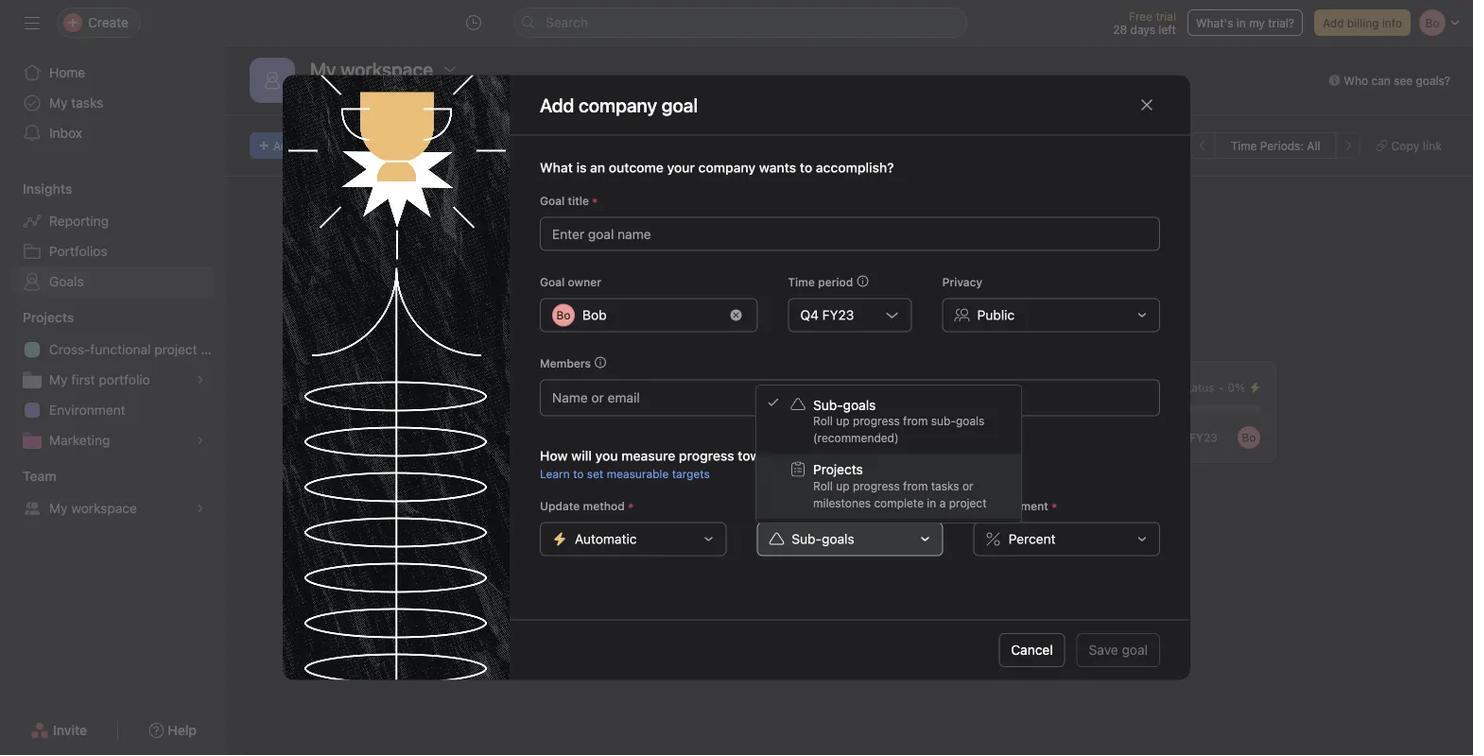 Task type: locate. For each thing, give the bounding box(es) containing it.
progress source
[[757, 500, 846, 513]]

functional
[[90, 342, 151, 358]]

goal for add goal
[[298, 139, 321, 152]]

sub- inside sub-goals roll up progress from sub-goals (recommended)
[[813, 397, 843, 413]]

0 vertical spatial team
[[310, 89, 344, 105]]

my inside projects element
[[49, 372, 68, 388]]

in
[[1237, 16, 1247, 29], [927, 497, 937, 510]]

goal inside add goal button
[[298, 139, 321, 152]]

no status
[[1164, 381, 1215, 394]]

can left edit.
[[1006, 253, 1028, 269]]

1 roll from the top
[[813, 415, 833, 428]]

reporting
[[49, 213, 109, 229]]

required image up percent dropdown button
[[1049, 501, 1060, 512]]

required image
[[589, 195, 601, 207], [625, 501, 636, 512], [1049, 501, 1060, 512]]

0 horizontal spatial bo
[[557, 309, 571, 322]]

method
[[583, 500, 625, 513]]

0 vertical spatial project
[[154, 342, 197, 358]]

1 vertical spatial progress
[[679, 448, 735, 464]]

0 vertical spatial bo
[[557, 309, 571, 322]]

add inside dialog
[[540, 94, 575, 116]]

projects up cross-
[[23, 310, 74, 325]]

to inside "how will you measure progress toward success? learn to set measurable targets"
[[573, 468, 584, 481]]

goal down mission
[[540, 276, 565, 289]]

sub- for sub-goals
[[792, 532, 822, 547]]

what is an outcome your company wants to accomplish?
[[540, 160, 894, 175]]

left
[[1159, 23, 1177, 36]]

0 vertical spatial projects
[[23, 310, 74, 325]]

only
[[816, 253, 844, 269]]

0 vertical spatial goal
[[540, 194, 565, 208]]

from up complete on the bottom right of page
[[903, 480, 928, 493]]

marketing
[[49, 433, 110, 448]]

1 vertical spatial goal
[[1122, 643, 1148, 658]]

project down or
[[949, 497, 987, 510]]

to left set
[[573, 468, 584, 481]]

0 horizontal spatial required image
[[589, 195, 601, 207]]

my for my workspace
[[49, 501, 68, 516]]

1 vertical spatial tasks
[[931, 480, 960, 493]]

status
[[1182, 381, 1215, 394]]

add for add your company mission to align your work and stay inspired. only members with full access can edit.
[[425, 253, 449, 269]]

insights element
[[0, 172, 227, 301]]

see
[[1394, 74, 1413, 87]]

0 horizontal spatial goal
[[298, 139, 321, 152]]

wants
[[759, 160, 797, 175]]

Mission title text field
[[413, 192, 508, 236]]

goals down the portfolios
[[49, 274, 84, 289]]

in inside the projects roll up progress from tasks or milestones complete in a project
[[927, 497, 937, 510]]

cross-functional project plan
[[49, 342, 227, 358]]

is
[[577, 160, 587, 175]]

can
[[1372, 74, 1391, 87], [1006, 253, 1028, 269]]

progress inside the projects roll up progress from tasks or milestones complete in a project
[[853, 480, 900, 493]]

team inside dropdown button
[[23, 469, 56, 484]]

goal for goal title
[[540, 194, 565, 208]]

up up the '(recommended)'
[[836, 415, 850, 428]]

my inside "link"
[[49, 501, 68, 516]]

team down marketing
[[23, 469, 56, 484]]

remove image
[[731, 310, 742, 321]]

0 vertical spatial in
[[1237, 16, 1247, 29]]

2 vertical spatial progress
[[853, 480, 900, 493]]

automatic button
[[540, 523, 727, 557]]

0 vertical spatial tasks
[[71, 95, 103, 111]]

1 horizontal spatial can
[[1372, 74, 1391, 87]]

1 horizontal spatial goal
[[1122, 643, 1148, 658]]

work
[[672, 253, 701, 269]]

0 vertical spatial up
[[836, 415, 850, 428]]

progress for up
[[853, 415, 900, 428]]

who
[[1344, 74, 1369, 87]]

0 vertical spatial goals
[[49, 274, 84, 289]]

add inside button
[[273, 139, 295, 152]]

1 from from the top
[[903, 415, 928, 428]]

roll up source
[[813, 480, 833, 493]]

projects
[[23, 310, 74, 325], [813, 462, 863, 478]]

goal down team goals link in the left top of the page
[[298, 139, 321, 152]]

goals inside sub-goals dropdown button
[[822, 532, 855, 547]]

home link
[[11, 58, 216, 88]]

projects for projects roll up progress from tasks or milestones complete in a project
[[813, 462, 863, 478]]

close this dialog image
[[1140, 97, 1155, 113]]

my left the "first"
[[49, 372, 68, 388]]

1 horizontal spatial in
[[1237, 16, 1247, 29]]

0 horizontal spatial company
[[483, 253, 539, 269]]

inbox link
[[11, 118, 216, 149]]

0 vertical spatial roll
[[813, 415, 833, 428]]

in left my
[[1237, 16, 1247, 29]]

sub- inside dropdown button
[[792, 532, 822, 547]]

up up the milestones
[[836, 480, 850, 493]]

0 vertical spatial progress
[[853, 415, 900, 428]]

2 up from the top
[[836, 480, 850, 493]]

1 horizontal spatial required image
[[625, 501, 636, 512]]

marketing link
[[11, 426, 216, 456]]

progress up the '(recommended)'
[[853, 415, 900, 428]]

who can see goals?
[[1344, 74, 1451, 87]]

will
[[571, 448, 592, 464]]

goals up pass!
[[425, 319, 482, 345]]

progress up 'targets'
[[679, 448, 735, 464]]

goal
[[540, 194, 565, 208], [540, 276, 565, 289]]

0 horizontal spatial team
[[23, 469, 56, 484]]

0 vertical spatial goal
[[298, 139, 321, 152]]

1 horizontal spatial company
[[699, 160, 756, 175]]

bob
[[583, 307, 607, 323]]

search list box
[[514, 8, 968, 38]]

bo inside add company goal dialog
[[557, 309, 571, 322]]

1 vertical spatial from
[[903, 480, 928, 493]]

reporting link
[[11, 206, 216, 236]]

1 vertical spatial team
[[23, 469, 56, 484]]

what
[[540, 160, 573, 175]]

1 up from the top
[[836, 415, 850, 428]]

days
[[1131, 23, 1156, 36]]

team down my workspace
[[310, 89, 344, 105]]

up
[[836, 415, 850, 428], [836, 480, 850, 493]]

1 vertical spatial can
[[1006, 253, 1028, 269]]

1 horizontal spatial projects
[[813, 462, 863, 478]]

bo
[[557, 309, 571, 322], [1242, 431, 1257, 445]]

tasks down home
[[71, 95, 103, 111]]

Name or email text field
[[552, 386, 655, 409]]

bo left 'bob' on the left
[[557, 309, 571, 322]]

0 horizontal spatial in
[[927, 497, 937, 510]]

my for my tasks
[[49, 95, 68, 111]]

0 vertical spatial company
[[699, 160, 756, 175]]

update method
[[540, 500, 625, 513]]

progress inside "how will you measure progress toward success? learn to set measurable targets"
[[679, 448, 735, 464]]

1 vertical spatial projects
[[813, 462, 863, 478]]

1 horizontal spatial tasks
[[931, 480, 960, 493]]

company
[[699, 160, 756, 175], [483, 253, 539, 269]]

1 horizontal spatial project
[[949, 497, 987, 510]]

0 horizontal spatial project
[[154, 342, 197, 358]]

1 horizontal spatial bo
[[1242, 431, 1257, 445]]

1 horizontal spatial goals
[[425, 319, 482, 345]]

tasks up a
[[931, 480, 960, 493]]

2 horizontal spatial required image
[[1049, 501, 1060, 512]]

goals inside my goals link
[[426, 89, 460, 105]]

1 vertical spatial roll
[[813, 480, 833, 493]]

projects inside projects dropdown button
[[23, 310, 74, 325]]

save goal
[[1089, 643, 1148, 658]]

1 vertical spatial goal
[[540, 276, 565, 289]]

to left "align"
[[593, 253, 605, 269]]

0 horizontal spatial goals
[[49, 274, 84, 289]]

2 from from the top
[[903, 480, 928, 493]]

Enter goal name text field
[[540, 217, 1161, 251]]

your
[[667, 160, 695, 175], [453, 253, 480, 269], [641, 253, 668, 269]]

complete
[[874, 497, 924, 510]]

my workspace
[[49, 501, 137, 516]]

0 vertical spatial can
[[1372, 74, 1391, 87]]

goal left title in the top of the page
[[540, 194, 565, 208]]

1 vertical spatial up
[[836, 480, 850, 493]]

can left see at right top
[[1372, 74, 1391, 87]]

my tasks link
[[11, 88, 216, 118]]

insights button
[[0, 180, 72, 199]]

required image down an
[[589, 195, 601, 207]]

owner
[[568, 276, 602, 289]]

0 horizontal spatial tasks
[[71, 95, 103, 111]]

from left sub-
[[903, 415, 928, 428]]

goal right save
[[1122, 643, 1148, 658]]

1 horizontal spatial team
[[310, 89, 344, 105]]

1 vertical spatial to
[[573, 468, 584, 481]]

required image down learn to set measurable targets link
[[625, 501, 636, 512]]

sub- down progress source
[[792, 532, 822, 547]]

my inside global element
[[49, 95, 68, 111]]

from inside the projects roll up progress from tasks or milestones complete in a project
[[903, 480, 928, 493]]

required image for automatic
[[625, 501, 636, 512]]

0 horizontal spatial to
[[573, 468, 584, 481]]

goals inside team goals link
[[347, 89, 381, 105]]

automatic
[[575, 532, 637, 547]]

my up inbox
[[49, 95, 68, 111]]

plan
[[201, 342, 227, 358]]

q4 fy23 button
[[788, 298, 912, 332]]

invite
[[53, 723, 87, 739]]

progress inside sub-goals roll up progress from sub-goals (recommended)
[[853, 415, 900, 428]]

team
[[310, 89, 344, 105], [23, 469, 56, 484]]

search button
[[514, 8, 968, 38]]

•
[[1219, 381, 1224, 394]]

1 vertical spatial company
[[483, 253, 539, 269]]

measurable
[[607, 468, 669, 481]]

in left a
[[927, 497, 937, 510]]

roll inside sub-goals roll up progress from sub-goals (recommended)
[[813, 415, 833, 428]]

1 vertical spatial in
[[927, 497, 937, 510]]

measurement
[[974, 500, 1049, 513]]

(recommended)
[[813, 432, 899, 445]]

1 goal from the top
[[540, 194, 565, 208]]

save
[[1089, 643, 1119, 658]]

add
[[1323, 16, 1345, 29], [540, 94, 575, 116], [273, 139, 295, 152], [425, 253, 449, 269]]

roll
[[813, 415, 833, 428], [813, 480, 833, 493]]

pass!
[[440, 380, 473, 395]]

progress up complete on the bottom right of page
[[853, 480, 900, 493]]

project left plan
[[154, 342, 197, 358]]

add for add goal
[[273, 139, 295, 152]]

2 goal from the top
[[540, 276, 565, 289]]

what's in my trial?
[[1197, 16, 1295, 29]]

bo inside button
[[1242, 431, 1257, 445]]

info
[[1383, 16, 1403, 29]]

company left mission
[[483, 253, 539, 269]]

roll up the '(recommended)'
[[813, 415, 833, 428]]

• 0%
[[1219, 381, 1246, 394]]

company left wants
[[699, 160, 756, 175]]

invite button
[[18, 714, 99, 748]]

goals inside goals link
[[49, 274, 84, 289]]

billing
[[1348, 16, 1380, 29]]

my down my workspace
[[404, 89, 423, 105]]

goal title
[[540, 194, 589, 208]]

my down team dropdown button
[[49, 501, 68, 516]]

1 vertical spatial bo
[[1242, 431, 1257, 445]]

goals
[[49, 274, 84, 289], [425, 319, 482, 345]]

1 vertical spatial goals
[[425, 319, 482, 345]]

projects inside the projects roll up progress from tasks or milestones complete in a project
[[813, 462, 863, 478]]

0 vertical spatial from
[[903, 415, 928, 428]]

team goals link
[[310, 89, 381, 114]]

0 vertical spatial sub-
[[813, 397, 843, 413]]

up inside sub-goals roll up progress from sub-goals (recommended)
[[836, 415, 850, 428]]

0 vertical spatial to
[[593, 253, 605, 269]]

add inside button
[[1323, 16, 1345, 29]]

how
[[540, 448, 568, 464]]

my workspace
[[310, 58, 433, 80]]

required image for percent
[[1049, 501, 1060, 512]]

2 roll from the top
[[813, 480, 833, 493]]

team for team goals
[[310, 89, 344, 105]]

bo down 0%
[[1242, 431, 1257, 445]]

time
[[788, 276, 815, 289]]

team for team
[[23, 469, 56, 484]]

no
[[1164, 381, 1179, 394]]

required image
[[846, 501, 858, 512]]

goal inside save goal button
[[1122, 643, 1148, 658]]

projects up the milestones
[[813, 462, 863, 478]]

sub- up the '(recommended)'
[[813, 397, 843, 413]]

1 vertical spatial sub-
[[792, 532, 822, 547]]

0 horizontal spatial projects
[[23, 310, 74, 325]]

1 vertical spatial project
[[949, 497, 987, 510]]

add goal button
[[250, 132, 329, 159]]

your right outcome on the left of the page
[[667, 160, 695, 175]]

privacy
[[943, 276, 983, 289]]



Task type: vqa. For each thing, say whether or not it's contained in the screenshot.
List
no



Task type: describe. For each thing, give the bounding box(es) containing it.
your inside add company goal dialog
[[667, 160, 695, 175]]

free
[[1129, 9, 1153, 23]]

goal for goal owner
[[540, 276, 565, 289]]

save goal button
[[1077, 634, 1161, 668]]

and
[[705, 253, 727, 269]]

my workspace link
[[11, 494, 216, 524]]

toward success?
[[738, 448, 843, 464]]

title
[[568, 194, 589, 208]]

from inside sub-goals roll up progress from sub-goals (recommended)
[[903, 415, 928, 428]]

public
[[978, 307, 1015, 323]]

copy link
[[1392, 139, 1443, 152]]

team goals
[[310, 89, 381, 105]]

add for add billing info
[[1323, 16, 1345, 29]]

my for my goals
[[404, 89, 423, 105]]

global element
[[0, 46, 227, 160]]

projects element
[[0, 301, 227, 460]]

add billing info
[[1323, 16, 1403, 29]]

time period
[[788, 276, 853, 289]]

roll inside the projects roll up progress from tasks or milestones complete in a project
[[813, 480, 833, 493]]

project inside the projects roll up progress from tasks or milestones complete in a project
[[949, 497, 987, 510]]

portfolios
[[49, 244, 107, 259]]

environment
[[49, 402, 125, 418]]

portfolio
[[99, 372, 150, 388]]

search
[[546, 15, 588, 30]]

goals?
[[1417, 74, 1451, 87]]

cross-functional project plan link
[[11, 335, 227, 365]]

goal for save goal
[[1122, 643, 1148, 658]]

sub- for sub-goals roll up progress from sub-goals (recommended)
[[813, 397, 843, 413]]

inspired.
[[760, 253, 812, 269]]

hide sidebar image
[[25, 15, 40, 30]]

add goal
[[273, 139, 321, 152]]

company inside add company goal dialog
[[699, 160, 756, 175]]

targets
[[672, 468, 710, 481]]

copy
[[1392, 139, 1420, 152]]

q4 fy23
[[801, 307, 855, 323]]

access
[[960, 253, 1002, 269]]

home
[[49, 65, 85, 80]]

your down mission title text box
[[453, 253, 480, 269]]

set
[[587, 468, 604, 481]]

portfolios link
[[11, 236, 216, 267]]

your right "align"
[[641, 253, 668, 269]]

an
[[590, 160, 606, 175]]

my for my first portfolio
[[49, 372, 68, 388]]

goals link
[[11, 267, 216, 297]]

my
[[1250, 16, 1266, 29]]

inbox
[[49, 125, 82, 141]]

percent
[[1009, 532, 1056, 547]]

projects for projects
[[23, 310, 74, 325]]

sub-goals
[[792, 532, 855, 547]]

goals for my goals
[[426, 89, 460, 105]]

members
[[847, 253, 905, 269]]

free trial 28 days left
[[1114, 9, 1177, 36]]

projects button
[[0, 308, 74, 327]]

add billing info button
[[1315, 9, 1411, 36]]

to accomplish?
[[800, 160, 894, 175]]

1 horizontal spatial to
[[593, 253, 605, 269]]

what's
[[1197, 16, 1234, 29]]

you
[[596, 448, 618, 464]]

first
[[71, 372, 95, 388]]

align
[[608, 253, 637, 269]]

sub-
[[931, 415, 956, 428]]

fy23
[[823, 307, 855, 323]]

projects roll up progress from tasks or milestones complete in a project
[[813, 462, 987, 510]]

cancel
[[1011, 643, 1053, 658]]

with
[[908, 253, 934, 269]]

0 horizontal spatial can
[[1006, 253, 1028, 269]]

add for add company goal
[[540, 94, 575, 116]]

goals for sub-goals roll up progress from sub-goals (recommended)
[[843, 397, 876, 413]]

company goal
[[579, 94, 698, 116]]

milestones
[[813, 497, 871, 510]]

add company goal
[[540, 94, 698, 116]]

bo button
[[1238, 427, 1261, 449]]

stay
[[731, 253, 756, 269]]

tasks inside the projects roll up progress from tasks or milestones complete in a project
[[931, 480, 960, 493]]

goals for team goals
[[347, 89, 381, 105]]

my first portfolio
[[49, 372, 150, 388]]

up inside the projects roll up progress from tasks or milestones complete in a project
[[836, 480, 850, 493]]

link
[[1423, 139, 1443, 152]]

tasks inside global element
[[71, 95, 103, 111]]

insights
[[23, 181, 72, 197]]

measure
[[622, 448, 676, 464]]

source
[[809, 500, 846, 513]]

progress for measure
[[679, 448, 735, 464]]

trial
[[1156, 9, 1177, 23]]

a
[[940, 497, 946, 510]]

how will you measure progress toward success? learn to set measurable targets
[[540, 448, 843, 481]]

members
[[540, 357, 591, 370]]

teams element
[[0, 460, 227, 528]]

period
[[818, 276, 853, 289]]

outcome
[[609, 160, 664, 175]]

my first portfolio link
[[11, 365, 216, 395]]

sub-goals button
[[757, 523, 944, 557]]

in inside button
[[1237, 16, 1247, 29]]

public button
[[943, 298, 1161, 332]]

add company goal dialog
[[283, 75, 1191, 681]]

goals for sub-goals
[[822, 532, 855, 547]]

team button
[[0, 467, 56, 486]]

my goals link
[[404, 89, 460, 114]]

cross-
[[49, 342, 90, 358]]

my tasks
[[49, 95, 103, 111]]



